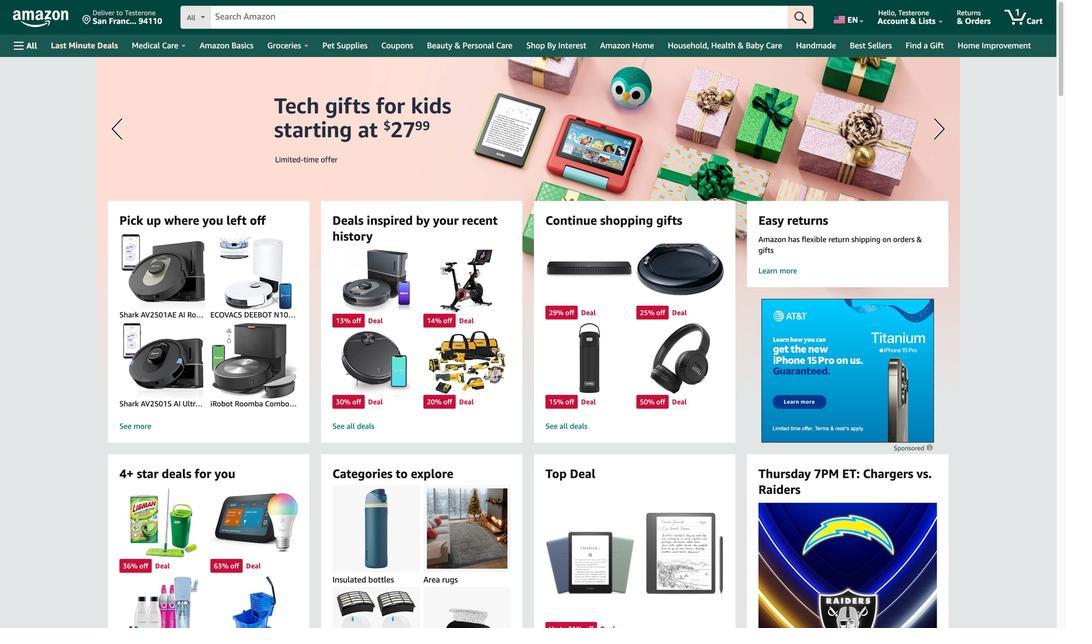 Task type: describe. For each thing, give the bounding box(es) containing it.
health
[[712, 41, 736, 50]]

4+ star deals for you
[[120, 467, 236, 481]]

deal for 30% off
[[368, 398, 383, 406]]

shop by interest link
[[520, 37, 594, 54]]

insulated bottles
[[333, 575, 394, 585]]

mr. coffee mug warmer for coffee and tea, portable cup warmer for travel, office desks, and home, black | gifts for teachers image
[[637, 234, 725, 305]]

off for 29% off
[[566, 309, 575, 317]]

13%
[[336, 317, 351, 325]]

irobot
[[211, 400, 233, 409]]

inspired
[[367, 213, 413, 228]]

by
[[416, 213, 430, 228]]

off right left
[[250, 213, 266, 228]]

& inside household, health & baby care link
[[738, 41, 744, 50]]

63% off
[[214, 562, 239, 570]]

& for beauty
[[455, 41, 461, 50]]

groceries link
[[261, 37, 316, 54]]

area rugs
[[424, 575, 458, 585]]

deal for 50% off
[[673, 398, 687, 406]]

29% off
[[549, 309, 575, 317]]

ultr…
[[183, 400, 203, 409]]

medical care link
[[125, 37, 193, 54]]

off for 30% off
[[353, 398, 361, 406]]

2 testerone from the left
[[899, 9, 930, 17]]

deal for 25% off
[[673, 309, 687, 317]]

echo show 5 (3rd gen)| charcoal with sengled smart color bulb image
[[211, 488, 298, 558]]

area
[[424, 575, 440, 585]]

shark av2501ae ai robot vacuum with xl hepa self-empty base, bagless, 60-day capacity, lidar navigation, perfect for pet... image
[[120, 234, 207, 310]]

30% off
[[336, 398, 361, 406]]

owala freesip insulated stainless steel water bottle with straw for sports and travel, bpa-free, 24-oz, blue/teal (denim) image
[[365, 489, 388, 569]]

2 care from the left
[[497, 41, 513, 50]]

deliver to testerone san franc... 94110‌
[[93, 9, 162, 26]]

see more link
[[120, 422, 298, 432]]

dewalt 20v max power tool combo kit, 10-tool cordless power tool set with 2 batteries and charger (dck1020d2) image
[[424, 331, 511, 394]]

top deal
[[546, 467, 596, 481]]

shark av2501ae ai ro…
[[120, 310, 204, 319]]

learn more
[[759, 267, 798, 275]]

deal for 63% off
[[246, 562, 261, 570]]

25%
[[640, 309, 655, 317]]

medical care
[[132, 41, 179, 50]]

to for deliver
[[116, 9, 123, 17]]

san
[[93, 16, 107, 26]]

navigation navigation
[[0, 0, 1057, 57]]

ai for av2501ae
[[179, 310, 185, 319]]

by
[[548, 41, 557, 50]]

deal for 20% off
[[459, 398, 474, 406]]

av2501ae
[[141, 310, 177, 319]]

roomba
[[235, 400, 263, 409]]

15%
[[549, 398, 564, 406]]

rugs
[[442, 575, 458, 585]]

deals for continue shopping gifts
[[570, 422, 588, 431]]

shipping
[[852, 235, 881, 244]]

orders
[[894, 235, 915, 244]]

categories
[[333, 467, 393, 481]]

all inside all button
[[27, 41, 37, 50]]

raiders
[[759, 482, 801, 497]]

& for returns
[[958, 16, 964, 26]]

deals for deals inspired by your recent history
[[357, 422, 375, 431]]

home improvement link
[[951, 37, 1039, 54]]

has
[[789, 235, 800, 244]]

watch thursday night football on prime video image
[[749, 503, 948, 629]]

& for account
[[911, 16, 917, 26]]

home inside the home improvement link
[[958, 41, 980, 50]]

last minute deals link
[[44, 37, 125, 54]]

returns & orders
[[958, 9, 992, 26]]

household, health & baby care link
[[661, 37, 790, 54]]

vs.
[[917, 467, 933, 481]]

find a gift link
[[900, 37, 951, 54]]

pet supplies link
[[316, 37, 375, 54]]

kindle e-readers image
[[546, 512, 725, 595]]

pet supplies
[[323, 41, 368, 50]]

off for 36% off
[[139, 562, 148, 570]]

off for 20% off
[[444, 398, 453, 406]]

coupons link
[[375, 37, 420, 54]]

deebot
[[244, 310, 272, 319]]

find
[[906, 41, 922, 50]]

off for 50% off
[[657, 398, 666, 406]]

deals inspired by your recent history
[[333, 213, 498, 243]]

shop
[[527, 41, 546, 50]]

supplies
[[337, 41, 368, 50]]

sodastream art sparkling water maker bundle (misty blue), with co2, dws bottles, and bubly drops flavors image
[[120, 577, 207, 629]]

off for 13% off
[[353, 317, 361, 325]]

20% off
[[427, 398, 453, 406]]

off for 63% off
[[230, 562, 239, 570]]

off for 15% off
[[566, 398, 575, 406]]

av2501s
[[141, 400, 172, 409]]

shark av2501s ai ultr… link
[[120, 322, 209, 409]]

beauty & personal care
[[427, 41, 513, 50]]

deliver
[[93, 9, 115, 17]]

36%
[[123, 562, 138, 570]]

et:
[[843, 467, 861, 481]]

0 vertical spatial you
[[203, 213, 223, 228]]

shark for shark av2501s ai ultr…
[[120, 400, 139, 409]]

deal for 14% off
[[459, 317, 474, 325]]

deals inside navigation navigation
[[97, 41, 118, 50]]

irobot roomba combo…
[[211, 400, 297, 409]]

easy returns
[[759, 213, 829, 228]]

ecovacs deebot n10… link
[[209, 234, 298, 322]]

testerone inside deliver to testerone san franc... 94110‌
[[125, 9, 156, 17]]

amazon home
[[601, 41, 655, 50]]

pet
[[323, 41, 335, 50]]

Search Amazon text field
[[211, 6, 788, 28]]

see all deals link for inspired
[[333, 422, 511, 432]]

continue shopping gifts
[[546, 213, 683, 228]]

improvement
[[982, 41, 1032, 50]]

shark av2501s ai ultr…
[[120, 400, 203, 409]]

pick
[[120, 213, 143, 228]]

lists
[[919, 16, 936, 26]]

63%
[[214, 562, 229, 570]]

7pm
[[815, 467, 840, 481]]

all button
[[9, 35, 42, 57]]

top
[[546, 467, 567, 481]]

n10…
[[274, 310, 296, 319]]

ecovacs deebot n10…
[[211, 310, 296, 319]]

14%
[[427, 317, 442, 325]]

gifts inside amazon has flexible return shipping on orders & gifts
[[759, 246, 774, 255]]

sponsored link
[[895, 444, 935, 452]]

colorfullife filters for shark vacuum navigator lift-away zu503amz, nv350, nv351, nv352, nv355, nv356e, nv357, nv360, nv370, image
[[337, 591, 416, 629]]

ecovacs deebot n10 plus robot vacuum and mop combo with auto-empty station, hands-free cleaning for 60 days, 3800pa... image
[[211, 234, 298, 310]]

& inside amazon has flexible return shipping on orders & gifts
[[917, 235, 923, 244]]

amazon has flexible return shipping on orders & gifts
[[759, 235, 923, 255]]

see all deals link for shopping
[[546, 422, 725, 432]]

home inside amazon home link
[[633, 41, 655, 50]]

all inside all search field
[[187, 14, 195, 22]]

30%
[[336, 398, 351, 406]]

see all deals for continue shopping gifts
[[546, 422, 588, 431]]

deal right 'top'
[[570, 467, 596, 481]]

amazon basics link
[[193, 37, 261, 54]]



Task type: locate. For each thing, give the bounding box(es) containing it.
off right the 63%
[[230, 562, 239, 570]]

1 vertical spatial you
[[215, 467, 236, 481]]

2 all from the left
[[560, 422, 568, 431]]

all left last on the top of the page
[[27, 41, 37, 50]]

2 see all deals link from the left
[[546, 422, 725, 432]]

1 care from the left
[[162, 41, 179, 50]]

deal
[[582, 309, 596, 317], [673, 309, 687, 317], [368, 317, 383, 325], [459, 317, 474, 325], [368, 398, 383, 406], [459, 398, 474, 406], [582, 398, 596, 406], [673, 398, 687, 406], [570, 467, 596, 481], [155, 562, 170, 570], [246, 562, 261, 570]]

see down 15%
[[546, 422, 558, 431]]

94110‌
[[139, 16, 162, 26]]

deal right 63% off
[[246, 562, 261, 570]]

1 horizontal spatial all
[[560, 422, 568, 431]]

shark ur2500sr ai ultra robot vacuum with self-empty base, bagless, 30-day capacity, lidar navigation, compatible with alexa, wifi connected, black image
[[333, 250, 420, 313]]

deal right 15% off
[[582, 398, 596, 406]]

50% off
[[640, 398, 666, 406]]

see all deals link
[[333, 422, 511, 432], [546, 422, 725, 432]]

see more
[[120, 422, 151, 431]]

ai
[[179, 310, 185, 319], [174, 400, 181, 409]]

shopping
[[601, 213, 654, 228]]

off for 25% off
[[657, 309, 666, 317]]

deals left for
[[162, 467, 192, 481]]

amazon for amazon has flexible return shipping on orders & gifts
[[759, 235, 787, 244]]

care
[[162, 41, 179, 50], [497, 41, 513, 50], [766, 41, 783, 50]]

deal for 36% off
[[155, 562, 170, 570]]

shark for shark av2501ae ai ro…
[[120, 310, 139, 319]]

0 vertical spatial more
[[780, 267, 798, 275]]

1 vertical spatial all
[[27, 41, 37, 50]]

deal right 20% off on the bottom left of the page
[[459, 398, 474, 406]]

pick up where you left off
[[120, 213, 266, 228]]

chargers
[[864, 467, 914, 481]]

1 horizontal spatial gifts
[[759, 246, 774, 255]]

0 vertical spatial shark
[[120, 310, 139, 319]]

1 horizontal spatial see all deals
[[546, 422, 588, 431]]

to for categories
[[396, 467, 408, 481]]

1 vertical spatial deals
[[333, 213, 364, 228]]

insulated
[[333, 575, 367, 585]]

0 horizontal spatial see
[[120, 422, 132, 431]]

see down 30%
[[333, 422, 345, 431]]

care right medical on the top of page
[[162, 41, 179, 50]]

0 vertical spatial gifts
[[657, 213, 683, 228]]

all for deals inspired by your recent history
[[347, 422, 355, 431]]

1 horizontal spatial home
[[958, 41, 980, 50]]

shark up see more
[[120, 400, 139, 409]]

thursday 7pm et: chargers vs. raiders
[[759, 467, 933, 497]]

1 horizontal spatial more
[[780, 267, 798, 275]]

all down 30% off
[[347, 422, 355, 431]]

2 see all deals from the left
[[546, 422, 588, 431]]

off right 13%
[[353, 317, 361, 325]]

shark inside "link"
[[120, 310, 139, 319]]

home down orders on the top right of the page
[[958, 41, 980, 50]]

1 see from the left
[[120, 422, 132, 431]]

cart
[[1027, 16, 1043, 26]]

amazon for amazon basics
[[200, 41, 230, 50]]

0 horizontal spatial gifts
[[657, 213, 683, 228]]

gifts right shopping
[[657, 213, 683, 228]]

tech gifts for kids starting at $27.99. limited-time offer. image
[[97, 57, 961, 403]]

to right deliver
[[116, 9, 123, 17]]

last
[[51, 41, 66, 50]]

50%
[[640, 398, 655, 406]]

off right 20%
[[444, 398, 453, 406]]

ai left ro…
[[179, 310, 185, 319]]

more for up
[[134, 422, 151, 431]]

deal right 50% off
[[673, 398, 687, 406]]

hello, testerone
[[879, 9, 930, 17]]

25% off
[[640, 309, 666, 317]]

off right 30%
[[353, 398, 361, 406]]

0 horizontal spatial see all deals
[[333, 422, 375, 431]]

& right beauty
[[455, 41, 461, 50]]

amazon inside "link"
[[200, 41, 230, 50]]

beauty & personal care link
[[420, 37, 520, 54]]

flexible
[[802, 235, 827, 244]]

All search field
[[181, 6, 814, 30]]

wyze robot vacuum with lidar mapping technology, 2100pa suction, no-go zone, wi-fi connected, self-charging, ideal for pet hair, hard floors and carpets image
[[333, 331, 420, 394]]

shark
[[120, 310, 139, 319], [120, 400, 139, 409]]

deal right 30% off
[[368, 398, 383, 406]]

2 horizontal spatial care
[[766, 41, 783, 50]]

orders
[[966, 16, 992, 26]]

none submit inside all search field
[[788, 6, 814, 29]]

off right 15%
[[566, 398, 575, 406]]

1 horizontal spatial see
[[333, 422, 345, 431]]

ai left ultr…
[[174, 400, 181, 409]]

see all deals down 30% off
[[333, 422, 375, 431]]

1 horizontal spatial care
[[497, 41, 513, 50]]

0 horizontal spatial care
[[162, 41, 179, 50]]

deal right 13% off
[[368, 317, 383, 325]]

0 horizontal spatial all
[[27, 41, 37, 50]]

account
[[878, 16, 909, 26]]

to inside deliver to testerone san franc... 94110‌
[[116, 9, 123, 17]]

deal right 25% off
[[673, 309, 687, 317]]

0 horizontal spatial testerone
[[125, 9, 156, 17]]

1 testerone from the left
[[125, 9, 156, 17]]

find a gift
[[906, 41, 945, 50]]

coupons
[[382, 41, 414, 50]]

carlisle foodservice products mop bucket with side-press wringer for floor cleaning, restaurants, offices, and janitorial use, polyproylene, 26 quarts, blue image
[[211, 577, 298, 629]]

1 horizontal spatial deals
[[357, 422, 375, 431]]

jbl tune 510bt: wireless on-ear headphones with purebass sound - black image
[[637, 323, 725, 394]]

best sellers link
[[844, 37, 900, 54]]

home left household,
[[633, 41, 655, 50]]

personal
[[463, 41, 494, 50]]

see all deals down 15% off
[[546, 422, 588, 431]]

deal right the 29% off
[[582, 309, 596, 317]]

ai for av2501s
[[174, 400, 181, 409]]

you right for
[[215, 467, 236, 481]]

amazon inside amazon has flexible return shipping on orders & gifts
[[759, 235, 787, 244]]

off right 14%
[[444, 317, 453, 325]]

household,
[[668, 41, 710, 50]]

amazon left basics
[[200, 41, 230, 50]]

deals down 15% off
[[570, 422, 588, 431]]

1 horizontal spatial deals
[[333, 213, 364, 228]]

0 vertical spatial ai
[[179, 310, 185, 319]]

area rugs link
[[424, 485, 511, 586]]

amazon right interest at the top right
[[601, 41, 630, 50]]

& inside 'returns & orders'
[[958, 16, 964, 26]]

off right 29%
[[566, 309, 575, 317]]

shark av2501ae ai ro… link
[[120, 234, 209, 322]]

care right personal at top left
[[497, 41, 513, 50]]

insulated bottles link
[[333, 485, 420, 586]]

& left lists
[[911, 16, 917, 26]]

0 horizontal spatial deals
[[97, 41, 118, 50]]

gift
[[931, 41, 945, 50]]

deal right "36% off"
[[155, 562, 170, 570]]

leave feedback on sponsored ad element
[[895, 445, 935, 452]]

handmade link
[[790, 37, 844, 54]]

en
[[848, 15, 859, 24]]

categories to explore
[[333, 467, 454, 481]]

3 see from the left
[[546, 422, 558, 431]]

deals down san
[[97, 41, 118, 50]]

2 horizontal spatial deals
[[570, 422, 588, 431]]

deals up history
[[333, 213, 364, 228]]

ai inside "link"
[[179, 310, 185, 319]]

1 all from the left
[[347, 422, 355, 431]]

amazon basics
[[200, 41, 254, 50]]

sellers
[[868, 41, 893, 50]]

testerone up medical on the top of page
[[125, 9, 156, 17]]

0 horizontal spatial deals
[[162, 467, 192, 481]]

all
[[347, 422, 355, 431], [560, 422, 568, 431]]

returns
[[958, 9, 982, 17]]

testerone right hello,
[[899, 9, 930, 17]]

deals inside "deals inspired by your recent history"
[[333, 213, 364, 228]]

off for 14% off
[[444, 317, 453, 325]]

groceries
[[268, 41, 301, 50]]

main content
[[0, 57, 1057, 629]]

& right orders
[[917, 235, 923, 244]]

deal right 14% off
[[459, 317, 474, 325]]

amazon image
[[13, 10, 69, 28]]

learn more link
[[759, 266, 938, 276]]

0 vertical spatial to
[[116, 9, 123, 17]]

0 horizontal spatial all
[[347, 422, 355, 431]]

0 horizontal spatial to
[[116, 9, 123, 17]]

0 vertical spatial deals
[[97, 41, 118, 50]]

& left orders on the top right of the page
[[958, 16, 964, 26]]

all for continue shopping gifts
[[560, 422, 568, 431]]

1 horizontal spatial amazon
[[601, 41, 630, 50]]

amazon for amazon home
[[601, 41, 630, 50]]

&
[[911, 16, 917, 26], [958, 16, 964, 26], [455, 41, 461, 50], [738, 41, 744, 50], [917, 235, 923, 244]]

see all deals for deals inspired by your recent history
[[333, 422, 375, 431]]

learn
[[759, 267, 778, 275]]

to left explore
[[396, 467, 408, 481]]

ophanie area rugs for bedroom living room, 4x6 grey fluffy fuzzy shag shaggy carpet soft plush furry bedside rug, indoor floo image
[[427, 489, 508, 569]]

bose tv speaker - soundbar for tv with bluetooth and hdmi-arc connectivity, black, includes remote control image
[[546, 234, 633, 305]]

thursday
[[759, 467, 811, 481]]

left
[[227, 213, 247, 228]]

14% off
[[427, 317, 453, 325]]

& left baby
[[738, 41, 744, 50]]

see for history
[[333, 422, 345, 431]]

0 vertical spatial all
[[187, 14, 195, 22]]

irobot roomba combo j5+ self-emptying robot vacuum & mop – identifies and avoids obstacles like pet waste & cords,... image
[[211, 323, 298, 399]]

shark left av2501ae
[[120, 310, 139, 319]]

off right 36%
[[139, 562, 148, 570]]

best sellers
[[851, 41, 893, 50]]

None submit
[[788, 6, 814, 29]]

& inside beauty & personal care link
[[455, 41, 461, 50]]

you
[[203, 213, 223, 228], [215, 467, 236, 481]]

amazon down easy
[[759, 235, 787, 244]]

hello,
[[879, 9, 897, 17]]

1 horizontal spatial testerone
[[899, 9, 930, 17]]

basics
[[232, 41, 254, 50]]

1 horizontal spatial all
[[187, 14, 195, 22]]

shop by interest
[[527, 41, 587, 50]]

more right learn
[[780, 267, 798, 275]]

all down 15% off
[[560, 422, 568, 431]]

amazon basics slim, velvet, non-slip suit clothes hangers, black/silver - pack of 50 image
[[427, 591, 508, 629]]

1 vertical spatial ai
[[174, 400, 181, 409]]

all right 94110‌
[[187, 14, 195, 22]]

returns
[[788, 213, 829, 228]]

best
[[851, 41, 866, 50]]

see all deals link down 20%
[[333, 422, 511, 432]]

2 home from the left
[[958, 41, 980, 50]]

0 horizontal spatial more
[[134, 422, 151, 431]]

shark av2501s ai ultra robot vacuum, with matrix clean, home mapping, 30-day capacity hepa bagless self empty base,... image
[[120, 323, 207, 399]]

deal for 29% off
[[582, 309, 596, 317]]

libman rinse 'n wring mop and bucket system | microfiber floor mop | hardwood floor cleaner | wet & dry mop | clean & dirty water chambers | power blades | 2 total microfiber pads,green image
[[120, 488, 207, 558]]

1 horizontal spatial to
[[396, 467, 408, 481]]

2 horizontal spatial see
[[546, 422, 558, 431]]

irobot roomba combo… link
[[209, 322, 298, 409]]

combo…
[[265, 400, 297, 409]]

1 vertical spatial more
[[134, 422, 151, 431]]

1 vertical spatial gifts
[[759, 246, 774, 255]]

1 shark from the top
[[120, 310, 139, 319]]

up
[[147, 213, 161, 228]]

more down av2501s
[[134, 422, 151, 431]]

main content containing pick up where you left off
[[0, 57, 1057, 629]]

gifts up learn
[[759, 246, 774, 255]]

off right 25% on the right of page
[[657, 309, 666, 317]]

off right 50%
[[657, 398, 666, 406]]

1 see all deals link from the left
[[333, 422, 511, 432]]

3 care from the left
[[766, 41, 783, 50]]

return
[[829, 235, 850, 244]]

where
[[164, 213, 199, 228]]

amazon home link
[[594, 37, 661, 54]]

2 shark from the top
[[120, 400, 139, 409]]

0 horizontal spatial amazon
[[200, 41, 230, 50]]

0 horizontal spatial home
[[633, 41, 655, 50]]

thermos funtainer 16 ounce stainless steel vacuum insulated bottle with wide spout lid, black matte image
[[546, 323, 633, 394]]

2 see from the left
[[333, 422, 345, 431]]

more for returns
[[780, 267, 798, 275]]

home
[[633, 41, 655, 50], [958, 41, 980, 50]]

0 horizontal spatial see all deals link
[[333, 422, 511, 432]]

care right baby
[[766, 41, 783, 50]]

1 vertical spatial to
[[396, 467, 408, 481]]

1 see all deals from the left
[[333, 422, 375, 431]]

sponsored
[[895, 445, 927, 452]]

see down shark av2501s ai ultr… at the bottom
[[120, 422, 132, 431]]

deal for 13% off
[[368, 317, 383, 325]]

see all deals link down 50%
[[546, 422, 725, 432]]

bottles
[[369, 575, 394, 585]]

explore
[[411, 467, 454, 481]]

original peloton bike | indoor stationary exercise bike with immersive 22" hd touchscreen (updated seat post) image
[[424, 250, 511, 313]]

1 home from the left
[[633, 41, 655, 50]]

2 horizontal spatial amazon
[[759, 235, 787, 244]]

more inside the learn more link
[[780, 267, 798, 275]]

deal for 15% off
[[582, 398, 596, 406]]

handmade
[[797, 41, 837, 50]]

to inside main content
[[396, 467, 408, 481]]

on
[[883, 235, 892, 244]]

en link
[[827, 3, 870, 32]]

you left left
[[203, 213, 223, 228]]

star
[[137, 467, 159, 481]]

1 vertical spatial shark
[[120, 400, 139, 409]]

more inside see more link
[[134, 422, 151, 431]]

last minute deals
[[51, 41, 118, 50]]

see for off
[[120, 422, 132, 431]]

account & lists
[[878, 16, 936, 26]]

1 horizontal spatial see all deals link
[[546, 422, 725, 432]]

deals down 30% off
[[357, 422, 375, 431]]

29%
[[549, 309, 564, 317]]



Task type: vqa. For each thing, say whether or not it's contained in the screenshot.
Quencher on the left of the page
no



